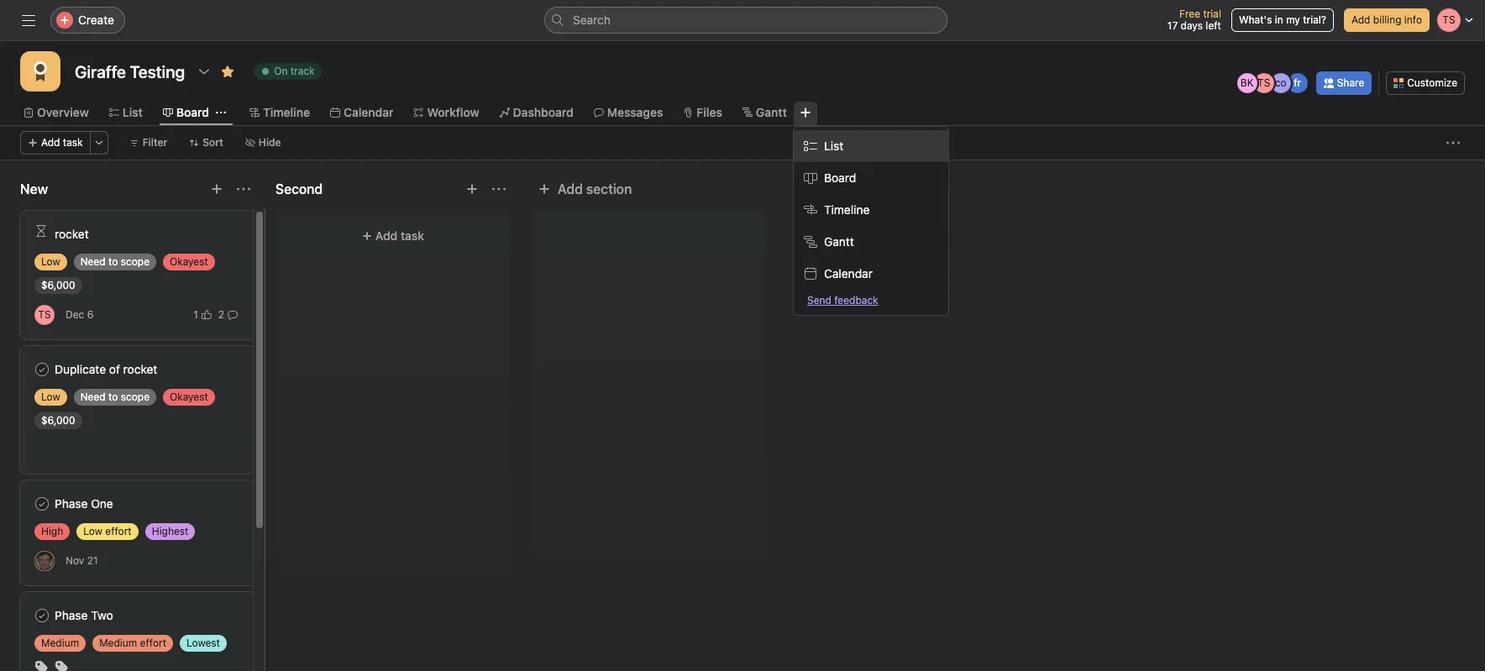 Task type: vqa. For each thing, say whether or not it's contained in the screenshot.
"My" in 1️⃣ First: Get started using My tasks
no



Task type: locate. For each thing, give the bounding box(es) containing it.
okayest up 1
[[170, 255, 208, 268]]

what's
[[1239, 13, 1272, 26]]

2 need from the top
[[80, 391, 106, 403]]

0 horizontal spatial task
[[63, 136, 83, 149]]

calendar
[[344, 105, 394, 119], [824, 266, 873, 281]]

dashboard
[[513, 105, 574, 119]]

need down duplicate
[[80, 391, 106, 403]]

search
[[573, 13, 611, 27]]

medium down the two
[[99, 637, 137, 649]]

effort left lowest
[[140, 637, 166, 649]]

0 horizontal spatial add task
[[41, 136, 83, 149]]

0 horizontal spatial gantt
[[756, 105, 787, 119]]

add
[[1352, 13, 1371, 26], [41, 136, 60, 149], [558, 181, 583, 197], [375, 229, 398, 243]]

$6,000 for duplicate of rocket
[[41, 414, 75, 427]]

task
[[63, 136, 83, 149], [401, 229, 424, 243]]

2 completed image from the top
[[32, 494, 52, 514]]

okayest down 1
[[170, 391, 208, 403]]

1 vertical spatial low
[[41, 391, 60, 403]]

1 vertical spatial scope
[[121, 391, 150, 403]]

timeline
[[263, 105, 310, 119], [824, 202, 870, 217]]

hide
[[259, 136, 281, 149]]

messages
[[607, 105, 663, 119]]

effort
[[105, 525, 132, 538], [140, 637, 166, 649]]

completed image for duplicate
[[32, 360, 52, 380]]

need for rocket
[[80, 255, 106, 268]]

effort for phase one
[[105, 525, 132, 538]]

completed checkbox left the phase two
[[32, 606, 52, 626]]

overview link
[[24, 103, 89, 122]]

0 vertical spatial task
[[63, 136, 83, 149]]

rocket
[[55, 227, 89, 241], [123, 362, 157, 376]]

list
[[123, 105, 143, 119], [824, 139, 844, 153]]

1 vertical spatial add task
[[375, 229, 424, 243]]

need up '6'
[[80, 255, 106, 268]]

1 horizontal spatial medium
[[99, 637, 137, 649]]

fr
[[1294, 76, 1302, 89]]

duplicate of rocket
[[55, 362, 157, 376]]

low for rocket
[[41, 255, 60, 268]]

2 okayest from the top
[[170, 391, 208, 403]]

1 vertical spatial need
[[80, 391, 106, 403]]

medium down completed image at the left
[[41, 637, 79, 649]]

nov
[[66, 555, 84, 567]]

to
[[108, 255, 118, 268], [108, 391, 118, 403]]

on
[[274, 65, 288, 77]]

2 vertical spatial low
[[83, 525, 102, 538]]

1
[[193, 308, 198, 321]]

ts left dec
[[38, 308, 51, 321]]

calendar up send feedback
[[824, 266, 873, 281]]

phase for phase one
[[55, 497, 88, 511]]

1 vertical spatial phase
[[55, 608, 88, 623]]

timeline link
[[250, 103, 310, 122]]

dec
[[66, 308, 84, 321]]

low for duplicate of rocket
[[41, 391, 60, 403]]

1 need to scope from the top
[[80, 255, 150, 268]]

0 vertical spatial need
[[80, 255, 106, 268]]

show options image
[[198, 65, 211, 78]]

medium for medium effort
[[99, 637, 137, 649]]

1 vertical spatial board
[[824, 171, 856, 185]]

ts right bk
[[1258, 76, 1271, 89]]

days
[[1181, 19, 1203, 32]]

0 vertical spatial to
[[108, 255, 118, 268]]

phase for phase two
[[55, 608, 88, 623]]

phase
[[55, 497, 88, 511], [55, 608, 88, 623]]

0 vertical spatial add task
[[41, 136, 83, 149]]

need to scope up '6'
[[80, 255, 150, 268]]

more actions image
[[1447, 136, 1460, 150], [94, 138, 104, 148]]

1 $6,000 from the top
[[41, 279, 75, 292]]

gantt up send feedback
[[824, 234, 854, 249]]

0 vertical spatial $6,000
[[41, 279, 75, 292]]

1 vertical spatial timeline
[[824, 202, 870, 217]]

0 vertical spatial add task button
[[20, 131, 90, 155]]

1 completed checkbox from the top
[[32, 360, 52, 380]]

gantt left add tab image
[[756, 105, 787, 119]]

send
[[807, 294, 832, 307]]

add task for add task 'button' to the left
[[41, 136, 83, 149]]

left
[[1206, 19, 1222, 32]]

0 vertical spatial timeline
[[263, 105, 310, 119]]

my
[[1287, 13, 1301, 26]]

0 horizontal spatial ts
[[38, 308, 51, 321]]

more actions image down customize
[[1447, 136, 1460, 150]]

medium effort
[[99, 637, 166, 649]]

add billing info button
[[1344, 8, 1430, 32]]

send feedback
[[807, 294, 879, 307]]

add for add task 'button' to the right
[[375, 229, 398, 243]]

0 vertical spatial list
[[123, 105, 143, 119]]

1 horizontal spatial board
[[824, 171, 856, 185]]

co
[[1275, 76, 1287, 89]]

ja
[[39, 554, 50, 567]]

need to scope
[[80, 255, 150, 268], [80, 391, 150, 403]]

1 vertical spatial to
[[108, 391, 118, 403]]

2 $6,000 from the top
[[41, 414, 75, 427]]

sort button
[[182, 131, 231, 155]]

1 horizontal spatial task
[[401, 229, 424, 243]]

to for rocket
[[108, 255, 118, 268]]

timeline up "hide"
[[263, 105, 310, 119]]

workflow link
[[414, 103, 479, 122]]

trial?
[[1303, 13, 1327, 26]]

two
[[91, 608, 113, 623]]

low down the phase one
[[83, 525, 102, 538]]

low down dependencies image
[[41, 255, 60, 268]]

add task
[[41, 136, 83, 149], [375, 229, 424, 243]]

need
[[80, 255, 106, 268], [80, 391, 106, 403]]

0 vertical spatial board
[[176, 105, 209, 119]]

completed image
[[32, 606, 52, 626]]

rocket right dependencies image
[[55, 227, 89, 241]]

0 vertical spatial phase
[[55, 497, 88, 511]]

trial
[[1204, 8, 1222, 20]]

sort
[[203, 136, 223, 149]]

1 vertical spatial need to scope
[[80, 391, 150, 403]]

calendar left workflow link
[[344, 105, 394, 119]]

21
[[87, 555, 98, 567]]

$6,000 down duplicate
[[41, 414, 75, 427]]

2 phase from the top
[[55, 608, 88, 623]]

highest
[[152, 525, 189, 538]]

None text field
[[71, 56, 189, 87]]

1 horizontal spatial gantt
[[824, 234, 854, 249]]

0 vertical spatial effort
[[105, 525, 132, 538]]

timeline down the board menu item
[[824, 202, 870, 217]]

low down duplicate
[[41, 391, 60, 403]]

gantt
[[756, 105, 787, 119], [824, 234, 854, 249]]

1 vertical spatial effort
[[140, 637, 166, 649]]

1 vertical spatial ts
[[38, 308, 51, 321]]

okayest
[[170, 255, 208, 268], [170, 391, 208, 403]]

0 horizontal spatial add task button
[[20, 131, 90, 155]]

to for duplicate of rocket
[[108, 391, 118, 403]]

dec 6 button
[[66, 308, 94, 321]]

feedback
[[835, 294, 879, 307]]

gantt inside gantt link
[[756, 105, 787, 119]]

more actions image left filter dropdown button
[[94, 138, 104, 148]]

1 medium from the left
[[41, 637, 79, 649]]

0 horizontal spatial timeline
[[263, 105, 310, 119]]

0 horizontal spatial board
[[176, 105, 209, 119]]

1 need from the top
[[80, 255, 106, 268]]

lowest
[[187, 637, 220, 649]]

task for add task 'button' to the left
[[63, 136, 83, 149]]

2 to from the top
[[108, 391, 118, 403]]

ts inside button
[[38, 308, 51, 321]]

1 vertical spatial completed checkbox
[[32, 606, 52, 626]]

completed image left duplicate
[[32, 360, 52, 380]]

1 vertical spatial task
[[401, 229, 424, 243]]

remove from starred image
[[221, 65, 235, 78]]

board
[[176, 105, 209, 119], [824, 171, 856, 185]]

Completed checkbox
[[32, 360, 52, 380], [32, 606, 52, 626]]

1 horizontal spatial calendar
[[824, 266, 873, 281]]

low
[[41, 255, 60, 268], [41, 391, 60, 403], [83, 525, 102, 538]]

1 vertical spatial okayest
[[170, 391, 208, 403]]

board inside menu item
[[824, 171, 856, 185]]

$6,000 up ts button
[[41, 279, 75, 292]]

list up filter dropdown button
[[123, 105, 143, 119]]

1 horizontal spatial add task
[[375, 229, 424, 243]]

add task button
[[20, 131, 90, 155], [286, 221, 501, 251]]

completed image
[[32, 360, 52, 380], [32, 494, 52, 514]]

0 vertical spatial low
[[41, 255, 60, 268]]

2 completed checkbox from the top
[[32, 606, 52, 626]]

0 horizontal spatial medium
[[41, 637, 79, 649]]

add inside "button"
[[558, 181, 583, 197]]

1 horizontal spatial effort
[[140, 637, 166, 649]]

2 medium from the left
[[99, 637, 137, 649]]

phase right completed image at the left
[[55, 608, 88, 623]]

filter
[[143, 136, 167, 149]]

phase right completed checkbox
[[55, 497, 88, 511]]

$6,000 for rocket
[[41, 279, 75, 292]]

1 scope from the top
[[121, 255, 150, 268]]

medium for medium
[[41, 637, 79, 649]]

0 vertical spatial completed image
[[32, 360, 52, 380]]

scope
[[121, 255, 150, 268], [121, 391, 150, 403]]

0 vertical spatial gantt
[[756, 105, 787, 119]]

1 vertical spatial completed image
[[32, 494, 52, 514]]

of
[[109, 362, 120, 376]]

filter button
[[122, 131, 175, 155]]

1 horizontal spatial more actions image
[[1447, 136, 1460, 150]]

1 horizontal spatial ts
[[1258, 76, 1271, 89]]

free trial 17 days left
[[1168, 8, 1222, 32]]

0 horizontal spatial calendar
[[344, 105, 394, 119]]

1 vertical spatial gantt
[[824, 234, 854, 249]]

need to scope down of
[[80, 391, 150, 403]]

2
[[218, 308, 224, 321]]

0 horizontal spatial rocket
[[55, 227, 89, 241]]

1 to from the top
[[108, 255, 118, 268]]

2 need to scope from the top
[[80, 391, 150, 403]]

0 horizontal spatial effort
[[105, 525, 132, 538]]

completed checkbox left duplicate
[[32, 360, 52, 380]]

0 vertical spatial completed checkbox
[[32, 360, 52, 380]]

0 vertical spatial need to scope
[[80, 255, 150, 268]]

1 okayest from the top
[[170, 255, 208, 268]]

0 horizontal spatial list
[[123, 105, 143, 119]]

0 vertical spatial okayest
[[170, 255, 208, 268]]

1 vertical spatial add task button
[[286, 221, 501, 251]]

2 scope from the top
[[121, 391, 150, 403]]

1 horizontal spatial rocket
[[123, 362, 157, 376]]

0 vertical spatial scope
[[121, 255, 150, 268]]

medium
[[41, 637, 79, 649], [99, 637, 137, 649]]

effort down one
[[105, 525, 132, 538]]

0 vertical spatial rocket
[[55, 227, 89, 241]]

1 vertical spatial $6,000
[[41, 414, 75, 427]]

list up the board menu item
[[824, 139, 844, 153]]

completed checkbox for phase
[[32, 606, 52, 626]]

completed image up high
[[32, 494, 52, 514]]

1 completed image from the top
[[32, 360, 52, 380]]

search button
[[544, 7, 948, 34]]

rocket right of
[[123, 362, 157, 376]]

nov 21
[[66, 555, 98, 567]]

more section actions image
[[492, 182, 506, 196]]

1 phase from the top
[[55, 497, 88, 511]]

in
[[1275, 13, 1284, 26]]

1 horizontal spatial list
[[824, 139, 844, 153]]

workflow
[[427, 105, 479, 119]]



Task type: describe. For each thing, give the bounding box(es) containing it.
search list box
[[544, 7, 948, 34]]

1 vertical spatial rocket
[[123, 362, 157, 376]]

files
[[697, 105, 723, 119]]

ja button
[[34, 551, 55, 571]]

files link
[[683, 103, 723, 122]]

share button
[[1316, 71, 1372, 95]]

dec 6
[[66, 308, 94, 321]]

task for add task 'button' to the right
[[401, 229, 424, 243]]

bk
[[1241, 76, 1254, 89]]

nov 21 button
[[66, 555, 98, 567]]

okayest for duplicate of rocket
[[170, 391, 208, 403]]

dashboard link
[[500, 103, 574, 122]]

add for add section "button"
[[558, 181, 583, 197]]

need to scope for duplicate of rocket
[[80, 391, 150, 403]]

low effort
[[83, 525, 132, 538]]

new
[[20, 181, 48, 197]]

board for 'board' link
[[176, 105, 209, 119]]

add task image
[[210, 182, 224, 196]]

2 button
[[215, 306, 241, 323]]

info
[[1405, 13, 1423, 26]]

add billing info
[[1352, 13, 1423, 26]]

high
[[41, 525, 63, 538]]

timeline inside timeline link
[[263, 105, 310, 119]]

scope for rocket
[[121, 255, 150, 268]]

need for duplicate of rocket
[[80, 391, 106, 403]]

phase two
[[55, 608, 113, 623]]

1 horizontal spatial add task button
[[286, 221, 501, 251]]

hide button
[[238, 131, 289, 155]]

tab actions image
[[216, 108, 226, 118]]

billing
[[1374, 13, 1402, 26]]

one
[[91, 497, 113, 511]]

1 vertical spatial calendar
[[824, 266, 873, 281]]

completed image for phase
[[32, 494, 52, 514]]

effort for phase two
[[140, 637, 166, 649]]

customize
[[1408, 76, 1458, 89]]

ribbon image
[[30, 61, 50, 82]]

0 vertical spatial calendar
[[344, 105, 394, 119]]

on track
[[274, 65, 315, 77]]

what's in my trial? button
[[1232, 8, 1334, 32]]

add tab image
[[799, 106, 812, 119]]

duplicate
[[55, 362, 106, 376]]

overview
[[37, 105, 89, 119]]

add task image
[[465, 182, 479, 196]]

create
[[78, 13, 114, 27]]

1 button
[[190, 306, 215, 323]]

second
[[276, 181, 323, 197]]

list link
[[109, 103, 143, 122]]

1 vertical spatial list
[[824, 139, 844, 153]]

track
[[291, 65, 315, 77]]

ts button
[[34, 305, 55, 325]]

1 horizontal spatial timeline
[[824, 202, 870, 217]]

section
[[586, 181, 632, 197]]

board menu item
[[794, 162, 949, 194]]

on track button
[[246, 60, 329, 83]]

need to scope for rocket
[[80, 255, 150, 268]]

expand sidebar image
[[22, 13, 35, 27]]

calendar link
[[330, 103, 394, 122]]

completed checkbox for duplicate
[[32, 360, 52, 380]]

create button
[[50, 7, 125, 34]]

17
[[1168, 19, 1178, 32]]

more section actions image
[[237, 182, 250, 196]]

phase one
[[55, 497, 113, 511]]

board for the board menu item
[[824, 171, 856, 185]]

add section button
[[531, 174, 639, 204]]

6
[[87, 308, 94, 321]]

add task for add task 'button' to the right
[[375, 229, 424, 243]]

dependencies image
[[34, 224, 48, 238]]

0 horizontal spatial more actions image
[[94, 138, 104, 148]]

0 vertical spatial ts
[[1258, 76, 1271, 89]]

Completed checkbox
[[32, 494, 52, 514]]

what's in my trial?
[[1239, 13, 1327, 26]]

customize button
[[1387, 71, 1465, 95]]

send feedback link
[[807, 293, 879, 308]]

scope for duplicate of rocket
[[121, 391, 150, 403]]

gantt link
[[743, 103, 787, 122]]

add section
[[558, 181, 632, 197]]

okayest for rocket
[[170, 255, 208, 268]]

board link
[[163, 103, 209, 122]]

share
[[1337, 76, 1365, 89]]

messages link
[[594, 103, 663, 122]]

free
[[1180, 8, 1201, 20]]

add for add task 'button' to the left
[[41, 136, 60, 149]]



